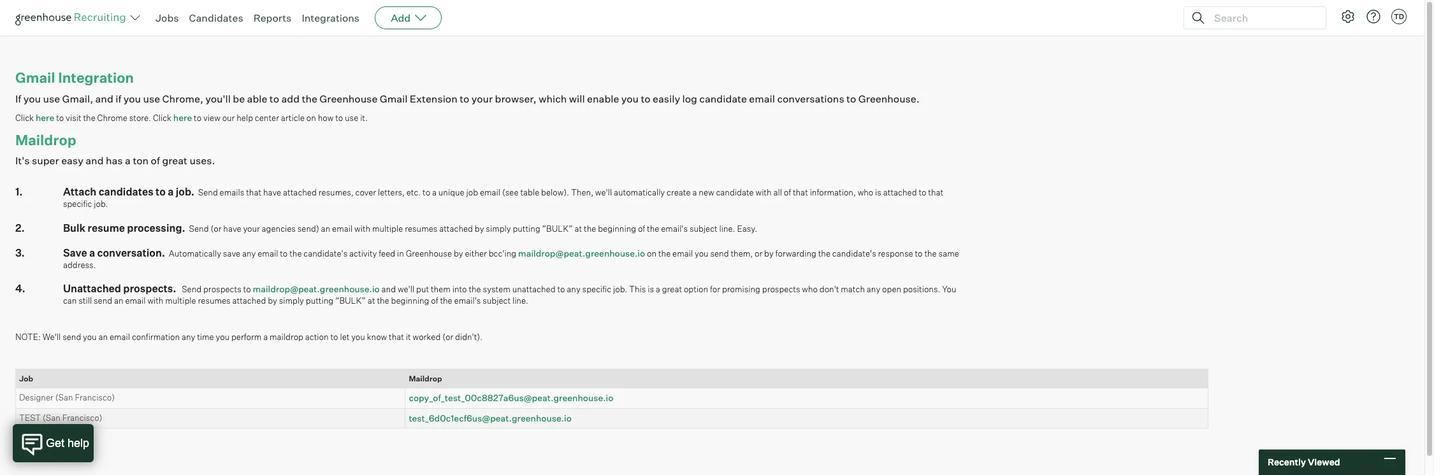 Task type: describe. For each thing, give the bounding box(es) containing it.
is inside and we'll put them into the system unattached to any specific job. this is a great option for promising prospects who don't match any open positions. you can still send an email with multiple resumes attached by simply putting "bulk" at the beginning of the email's subject line.
[[648, 284, 654, 295]]

at inside and we'll put them into the system unattached to any specific job. this is a great option for promising prospects who don't match any open positions. you can still send an email with multiple resumes attached by simply putting "bulk" at the beginning of the email's subject line.
[[368, 296, 375, 306]]

attached left the resumes,
[[283, 187, 317, 198]]

an inside and we'll put them into the system unattached to any specific job. this is a great option for promising prospects who don't match any open positions. you can still send an email with multiple resumes attached by simply putting "bulk" at the beginning of the email's subject line.
[[114, 296, 123, 306]]

greenhouse inside save a conversation. automatically save any email to the candidate's activity feed in greenhouse by either bcc'ing maildrop@peat.greenhouse.io
[[406, 248, 452, 259]]

td button
[[1392, 9, 1407, 24]]

of inside maildrop it's super easy and has a ton of great uses.
[[151, 154, 160, 167]]

still
[[79, 296, 92, 306]]

then,
[[571, 187, 594, 198]]

configure image
[[1341, 9, 1356, 24]]

new
[[699, 187, 715, 198]]

that left it
[[389, 332, 404, 342]]

attach candidates to a job.
[[63, 186, 194, 198]]

email inside save a conversation. automatically save any email to the candidate's activity feed in greenhouse by either bcc'ing maildrop@peat.greenhouse.io
[[258, 248, 278, 259]]

email inside gmail integration if you use gmail, and if you use chrome, you'll be able to add the greenhouse gmail extension to your browser, which will enable you to easily log candidate email conversations to greenhouse.
[[749, 92, 775, 105]]

the inside save a conversation. automatically save any email to the candidate's activity feed in greenhouse by either bcc'ing maildrop@peat.greenhouse.io
[[290, 248, 302, 259]]

of inside bulk resume processing. send (or have your agencies send) an email with multiple resumes attached by simply putting "bulk" at the beginning of the email's subject line. easy.
[[638, 223, 645, 234]]

an inside bulk resume processing. send (or have your agencies send) an email with multiple resumes attached by simply putting "bulk" at the beginning of the email's subject line. easy.
[[321, 223, 330, 234]]

attach
[[63, 186, 96, 198]]

you right enable
[[622, 92, 639, 105]]

will
[[569, 92, 585, 105]]

2.
[[15, 222, 25, 234]]

the down automatically
[[647, 223, 660, 234]]

send inside send emails that have attached resumes, cover letters, etc. to a unique job email (see table below). then, we'll automatically create a new candidate with all of that information, who is attached to that specific job.
[[198, 187, 218, 198]]

we'll inside and we'll put them into the system unattached to any specific job. this is a great option for promising prospects who don't match any open positions. you can still send an email with multiple resumes attached by simply putting "bulk" at the beginning of the email's subject line.
[[398, 284, 415, 295]]

for
[[710, 284, 721, 295]]

unattached
[[512, 284, 556, 295]]

attached inside bulk resume processing. send (or have your agencies send) an email with multiple resumes attached by simply putting "bulk" at the beginning of the email's subject line. easy.
[[439, 223, 473, 234]]

unattached
[[63, 282, 121, 295]]

have inside send emails that have attached resumes, cover letters, etc. to a unique job email (see table below). then, we'll automatically create a new candidate with all of that information, who is attached to that specific job.
[[263, 187, 281, 198]]

1 here from the left
[[36, 112, 54, 123]]

your inside gmail integration if you use gmail, and if you use chrome, you'll be able to add the greenhouse gmail extension to your browser, which will enable you to easily log candidate email conversations to greenhouse.
[[472, 92, 493, 105]]

conversation.
[[97, 246, 165, 259]]

4.
[[15, 282, 25, 295]]

has
[[106, 154, 123, 167]]

add
[[282, 92, 300, 105]]

worked
[[413, 332, 441, 342]]

(or inside bulk resume processing. send (or have your agencies send) an email with multiple resumes attached by simply putting "bulk" at the beginning of the email's subject line. easy.
[[211, 223, 222, 234]]

(san for test_6d0c1ecf6us@peat.greenhouse.io
[[43, 413, 61, 423]]

test_6d0c1ecf6us@peat.greenhouse.io
[[409, 413, 572, 424]]

a inside and we'll put them into the system unattached to any specific job. this is a great option for promising prospects who don't match any open positions. you can still send an email with multiple resumes attached by simply putting "bulk" at the beginning of the email's subject line.
[[656, 284, 661, 295]]

that up same
[[929, 187, 944, 198]]

into
[[453, 284, 467, 295]]

chrome
[[97, 113, 127, 123]]

add button
[[375, 6, 442, 29]]

same
[[939, 248, 960, 259]]

any left open
[[867, 284, 881, 295]]

td button
[[1389, 6, 1410, 27]]

1 horizontal spatial job.
[[176, 186, 194, 198]]

prospects.
[[123, 282, 176, 295]]

letters,
[[378, 187, 405, 198]]

automatically
[[614, 187, 665, 198]]

by inside and we'll put them into the system unattached to any specific job. this is a great option for promising prospects who don't match any open positions. you can still send an email with multiple resumes attached by simply putting "bulk" at the beginning of the email's subject line.
[[268, 296, 277, 306]]

visit
[[66, 113, 81, 123]]

with inside send emails that have attached resumes, cover letters, etc. to a unique job email (see table below). then, we'll automatically create a new candidate with all of that information, who is attached to that specific job.
[[756, 187, 772, 198]]

who inside and we'll put them into the system unattached to any specific job. this is a great option for promising prospects who don't match any open positions. you can still send an email with multiple resumes attached by simply putting "bulk" at the beginning of the email's subject line.
[[802, 284, 818, 295]]

email left 'confirmation'
[[110, 332, 130, 342]]

use inside click here to visit the chrome store. click here to view our help center article on how to use it.
[[345, 113, 359, 123]]

emails
[[220, 187, 244, 198]]

0 horizontal spatial gmail
[[15, 69, 55, 86]]

open
[[883, 284, 902, 295]]

you inside the on the email you send them, or by forwarding the candidate's response to the same address.
[[695, 248, 709, 259]]

job
[[466, 187, 478, 198]]

know
[[367, 332, 387, 342]]

greenhouse recruiting image
[[15, 10, 130, 26]]

candidates
[[189, 11, 243, 24]]

the left same
[[925, 248, 937, 259]]

and we'll put them into the system unattached to any specific job. this is a great option for promising prospects who don't match any open positions. you can still send an email with multiple resumes attached by simply putting "bulk" at the beginning of the email's subject line.
[[63, 284, 957, 306]]

designer
[[19, 393, 53, 403]]

if
[[15, 92, 21, 105]]

which
[[539, 92, 567, 105]]

a left unique
[[432, 187, 437, 198]]

great inside maildrop it's super easy and has a ton of great uses.
[[162, 154, 187, 167]]

agencies
[[262, 223, 296, 234]]

you right time
[[216, 332, 230, 342]]

the down them
[[440, 296, 453, 306]]

add
[[391, 11, 411, 24]]

feed
[[379, 248, 395, 259]]

and inside and we'll put them into the system unattached to any specific job. this is a great option for promising prospects who don't match any open positions. you can still send an email with multiple resumes attached by simply putting "bulk" at the beginning of the email's subject line.
[[382, 284, 396, 295]]

the down create
[[659, 248, 671, 259]]

1 here link from the left
[[36, 112, 54, 123]]

beginning inside bulk resume processing. send (or have your agencies send) an email with multiple resumes attached by simply putting "bulk" at the beginning of the email's subject line. easy.
[[598, 223, 636, 234]]

1 horizontal spatial (or
[[443, 332, 453, 342]]

option
[[684, 284, 708, 295]]

line. inside bulk resume processing. send (or have your agencies send) an email with multiple resumes attached by simply putting "bulk" at the beginning of the email's subject line. easy.
[[720, 223, 736, 234]]

activity
[[349, 248, 377, 259]]

bulk resume processing. send (or have your agencies send) an email with multiple resumes attached by simply putting "bulk" at the beginning of the email's subject line. easy.
[[63, 222, 758, 234]]

able
[[247, 92, 267, 105]]

maildrop it's super easy and has a ton of great uses.
[[15, 131, 215, 167]]

the down then, at the top left of page
[[584, 223, 596, 234]]

a left 'new'
[[693, 187, 697, 198]]

greenhouse inside gmail integration if you use gmail, and if you use chrome, you'll be able to add the greenhouse gmail extension to your browser, which will enable you to easily log candidate email conversations to greenhouse.
[[320, 92, 378, 105]]

maildrop for maildrop
[[409, 374, 442, 384]]

be
[[233, 92, 245, 105]]

unattached prospects. send prospects to maildrop@peat.greenhouse.io
[[63, 282, 380, 295]]

prospects inside "unattached prospects. send prospects to maildrop@peat.greenhouse.io"
[[203, 284, 241, 295]]

enable
[[587, 92, 619, 105]]

candidates link
[[189, 11, 243, 24]]

viewed
[[1308, 457, 1341, 468]]

article
[[281, 113, 305, 123]]

with inside and we'll put them into the system unattached to any specific job. this is a great option for promising prospects who don't match any open positions. you can still send an email with multiple resumes attached by simply putting "bulk" at the beginning of the email's subject line.
[[148, 296, 164, 306]]

you down still
[[83, 332, 97, 342]]

email inside send emails that have attached resumes, cover letters, etc. to a unique job email (see table below). then, we'll automatically create a new candidate with all of that information, who is attached to that specific job.
[[480, 187, 501, 198]]

specific inside send emails that have attached resumes, cover letters, etc. to a unique job email (see table below). then, we'll automatically create a new candidate with all of that information, who is attached to that specific job.
[[63, 199, 92, 209]]

specific inside and we'll put them into the system unattached to any specific job. this is a great option for promising prospects who don't match any open positions. you can still send an email with multiple resumes attached by simply putting "bulk" at the beginning of the email's subject line.
[[583, 284, 612, 295]]

uses.
[[190, 154, 215, 167]]

integration
[[58, 69, 134, 86]]

have inside bulk resume processing. send (or have your agencies send) an email with multiple resumes attached by simply putting "bulk" at the beginning of the email's subject line. easy.
[[223, 223, 241, 234]]

resumes inside bulk resume processing. send (or have your agencies send) an email with multiple resumes attached by simply putting "bulk" at the beginning of the email's subject line. easy.
[[405, 223, 438, 234]]

0 horizontal spatial send
[[63, 332, 81, 342]]

1 horizontal spatial gmail
[[380, 92, 408, 105]]

2 here link from the left
[[173, 112, 192, 123]]

them,
[[731, 248, 753, 259]]

address.
[[63, 260, 96, 270]]

candidate inside send emails that have attached resumes, cover letters, etc. to a unique job email (see table below). then, we'll automatically create a new candidate with all of that information, who is attached to that specific job.
[[716, 187, 754, 198]]

that right all
[[793, 187, 808, 198]]

information,
[[810, 187, 856, 198]]

of inside and we'll put them into the system unattached to any specific job. this is a great option for promising prospects who don't match any open positions. you can still send an email with multiple resumes attached by simply putting "bulk" at the beginning of the email's subject line.
[[431, 296, 438, 306]]

don't
[[820, 284, 839, 295]]

response
[[878, 248, 913, 259]]

you right the if
[[124, 92, 141, 105]]

prospects inside and we'll put them into the system unattached to any specific job. this is a great option for promising prospects who don't match any open positions. you can still send an email with multiple resumes attached by simply putting "bulk" at the beginning of the email's subject line.
[[762, 284, 801, 295]]

(san for copy_of_test_00c8827a6us@peat.greenhouse.io
[[55, 393, 73, 403]]

to inside "unattached prospects. send prospects to maildrop@peat.greenhouse.io"
[[243, 284, 251, 295]]

greenhouse.
[[859, 92, 920, 105]]

in
[[397, 248, 404, 259]]

copy_of_test_00c8827a6us@peat.greenhouse.io
[[409, 393, 614, 404]]

integrations
[[302, 11, 360, 24]]

line. inside and we'll put them into the system unattached to any specific job. this is a great option for promising prospects who don't match any open positions. you can still send an email with multiple resumes attached by simply putting "bulk" at the beginning of the email's subject line.
[[513, 296, 529, 306]]

simply inside bulk resume processing. send (or have your agencies send) an email with multiple resumes attached by simply putting "bulk" at the beginning of the email's subject line. easy.
[[486, 223, 511, 234]]

3.
[[15, 246, 25, 259]]

maildrop@peat.greenhouse.io inside "unattached prospects. send prospects to maildrop@peat.greenhouse.io"
[[253, 284, 380, 295]]

"bulk" inside bulk resume processing. send (or have your agencies send) an email with multiple resumes attached by simply putting "bulk" at the beginning of the email's subject line. easy.
[[542, 223, 573, 234]]

browser,
[[495, 92, 537, 105]]

subject inside bulk resume processing. send (or have your agencies send) an email with multiple resumes attached by simply putting "bulk" at the beginning of the email's subject line. easy.
[[690, 223, 718, 234]]

a inside maildrop it's super easy and has a ton of great uses.
[[125, 154, 131, 167]]

ton
[[133, 154, 149, 167]]

job. inside and we'll put them into the system unattached to any specific job. this is a great option for promising prospects who don't match any open positions. you can still send an email with multiple resumes attached by simply putting "bulk" at the beginning of the email's subject line.
[[613, 284, 628, 295]]

put
[[416, 284, 429, 295]]

simply inside and we'll put them into the system unattached to any specific job. this is a great option for promising prospects who don't match any open positions. you can still send an email with multiple resumes attached by simply putting "bulk" at the beginning of the email's subject line.
[[279, 296, 304, 306]]

bcc'ing
[[489, 248, 517, 259]]

that right emails
[[246, 187, 261, 198]]

view
[[203, 113, 220, 123]]

Search text field
[[1212, 9, 1315, 27]]

francisco) for test_6d0c1ecf6us@peat.greenhouse.io
[[62, 413, 102, 423]]

any right unattached
[[567, 284, 581, 295]]

easy
[[61, 154, 83, 167]]

table
[[521, 187, 540, 198]]

1 horizontal spatial use
[[143, 92, 160, 105]]

send)
[[298, 223, 319, 234]]

2 here from the left
[[173, 112, 192, 123]]

let
[[340, 332, 350, 342]]



Task type: locate. For each thing, give the bounding box(es) containing it.
putting
[[513, 223, 541, 234], [306, 296, 334, 306]]

greenhouse up it. on the left top of the page
[[320, 92, 378, 105]]

1 vertical spatial on
[[647, 248, 657, 259]]

candidate's inside save a conversation. automatically save any email to the candidate's activity feed in greenhouse by either bcc'ing maildrop@peat.greenhouse.io
[[304, 248, 348, 259]]

by inside save a conversation. automatically save any email to the candidate's activity feed in greenhouse by either bcc'ing maildrop@peat.greenhouse.io
[[454, 248, 463, 259]]

1 horizontal spatial putting
[[513, 223, 541, 234]]

greenhouse right in
[[406, 248, 452, 259]]

candidate inside gmail integration if you use gmail, and if you use chrome, you'll be able to add the greenhouse gmail extension to your browser, which will enable you to easily log candidate email conversations to greenhouse.
[[700, 92, 747, 105]]

save
[[63, 246, 87, 259]]

click here to visit the chrome store. click here to view our help center article on how to use it.
[[15, 112, 368, 123]]

resume
[[88, 222, 125, 234]]

2 prospects from the left
[[762, 284, 801, 295]]

processing.
[[127, 222, 185, 234]]

reports link
[[254, 11, 292, 24]]

0 vertical spatial (or
[[211, 223, 222, 234]]

0 vertical spatial send
[[198, 187, 218, 198]]

0 vertical spatial with
[[756, 187, 772, 198]]

0 vertical spatial candidate
[[700, 92, 747, 105]]

send inside and we'll put them into the system unattached to any specific job. this is a great option for promising prospects who don't match any open positions. you can still send an email with multiple resumes attached by simply putting "bulk" at the beginning of the email's subject line.
[[94, 296, 112, 306]]

great left option
[[662, 284, 682, 295]]

email up option
[[673, 248, 693, 259]]

you'll
[[206, 92, 231, 105]]

by right or at the bottom right of the page
[[765, 248, 774, 259]]

1 horizontal spatial here
[[173, 112, 192, 123]]

0 horizontal spatial greenhouse
[[320, 92, 378, 105]]

send left emails
[[198, 187, 218, 198]]

attached inside and we'll put them into the system unattached to any specific job. this is a great option for promising prospects who don't match any open positions. you can still send an email with multiple resumes attached by simply putting "bulk" at the beginning of the email's subject line.
[[232, 296, 266, 306]]

test_6d0c1ecf6us@peat.greenhouse.io link
[[409, 413, 572, 424]]

0 vertical spatial resumes
[[405, 223, 438, 234]]

0 vertical spatial email's
[[661, 223, 688, 234]]

attached
[[283, 187, 317, 198], [884, 187, 917, 198], [439, 223, 473, 234], [232, 296, 266, 306]]

0 horizontal spatial here link
[[36, 112, 54, 123]]

subject down 'new'
[[690, 223, 718, 234]]

1 horizontal spatial on
[[647, 248, 657, 259]]

bulk
[[63, 222, 85, 234]]

putting inside bulk resume processing. send (or have your agencies send) an email with multiple resumes attached by simply putting "bulk" at the beginning of the email's subject line. easy.
[[513, 223, 541, 234]]

0 horizontal spatial maildrop@peat.greenhouse.io link
[[253, 284, 380, 295]]

at down then, at the top left of page
[[575, 223, 582, 234]]

a left ton
[[125, 154, 131, 167]]

0 horizontal spatial have
[[223, 223, 241, 234]]

0 horizontal spatial resumes
[[198, 296, 231, 306]]

of right ton
[[151, 154, 160, 167]]

you right if
[[23, 92, 41, 105]]

putting inside and we'll put them into the system unattached to any specific job. this is a great option for promising prospects who don't match any open positions. you can still send an email with multiple resumes attached by simply putting "bulk" at the beginning of the email's subject line.
[[306, 296, 334, 306]]

simply up maildrop
[[279, 296, 304, 306]]

0 vertical spatial maildrop@peat.greenhouse.io
[[518, 248, 645, 259]]

click down if
[[15, 113, 34, 123]]

maildrop@peat.greenhouse.io up unattached
[[518, 248, 645, 259]]

system
[[483, 284, 511, 295]]

email's down create
[[661, 223, 688, 234]]

1 vertical spatial email's
[[454, 296, 481, 306]]

simply
[[486, 223, 511, 234], [279, 296, 304, 306]]

maildrop@peat.greenhouse.io link for send
[[253, 284, 380, 295]]

candidate
[[700, 92, 747, 105], [716, 187, 754, 198]]

1 prospects from the left
[[203, 284, 241, 295]]

job
[[19, 374, 33, 384]]

any
[[242, 248, 256, 259], [567, 284, 581, 295], [867, 284, 881, 295], [182, 332, 195, 342]]

automatically
[[169, 248, 221, 259]]

gmail up if
[[15, 69, 55, 86]]

0 vertical spatial putting
[[513, 223, 541, 234]]

job. down the attach
[[94, 199, 108, 209]]

1 horizontal spatial multiple
[[372, 223, 403, 234]]

job. inside send emails that have attached resumes, cover letters, etc. to a unique job email (see table below). then, we'll automatically create a new candidate with all of that information, who is attached to that specific job.
[[94, 199, 108, 209]]

on
[[307, 113, 316, 123], [647, 248, 657, 259]]

if
[[116, 92, 121, 105]]

1 horizontal spatial simply
[[486, 223, 511, 234]]

subject down system in the left bottom of the page
[[483, 296, 511, 306]]

0 vertical spatial on
[[307, 113, 316, 123]]

with left all
[[756, 187, 772, 198]]

0 horizontal spatial simply
[[279, 296, 304, 306]]

who inside send emails that have attached resumes, cover letters, etc. to a unique job email (see table below). then, we'll automatically create a new candidate with all of that information, who is attached to that specific job.
[[858, 187, 874, 198]]

to
[[270, 92, 279, 105], [460, 92, 470, 105], [641, 92, 651, 105], [847, 92, 857, 105], [56, 113, 64, 123], [194, 113, 202, 123], [335, 113, 343, 123], [156, 186, 166, 198], [423, 187, 430, 198], [919, 187, 927, 198], [280, 248, 288, 259], [915, 248, 923, 259], [243, 284, 251, 295], [558, 284, 565, 295], [331, 332, 338, 342]]

here link down chrome, on the top of page
[[173, 112, 192, 123]]

you up option
[[695, 248, 709, 259]]

send down automatically
[[182, 284, 202, 295]]

on inside click here to visit the chrome store. click here to view our help center article on how to use it.
[[307, 113, 316, 123]]

with
[[756, 187, 772, 198], [355, 223, 371, 234], [148, 296, 164, 306]]

1 horizontal spatial is
[[876, 187, 882, 198]]

0 horizontal spatial (or
[[211, 223, 222, 234]]

maildrop@peat.greenhouse.io up action
[[253, 284, 380, 295]]

1 candidate's from the left
[[304, 248, 348, 259]]

the up know
[[377, 296, 389, 306]]

perform
[[231, 332, 262, 342]]

2 click from the left
[[153, 113, 172, 123]]

with down prospects.
[[148, 296, 164, 306]]

unique
[[439, 187, 465, 198]]

maildrop@peat.greenhouse.io link up action
[[253, 284, 380, 295]]

confirmation
[[132, 332, 180, 342]]

2 horizontal spatial use
[[345, 113, 359, 123]]

it
[[406, 332, 411, 342]]

multiple inside bulk resume processing. send (or have your agencies send) an email with multiple resumes attached by simply putting "bulk" at the beginning of the email's subject line. easy.
[[372, 223, 403, 234]]

note: we'll send you an email confirmation any time you perform a maildrop action to let you know that it worked (or didn't).
[[15, 332, 483, 342]]

1 horizontal spatial beginning
[[598, 223, 636, 234]]

1 horizontal spatial we'll
[[595, 187, 612, 198]]

0 vertical spatial job.
[[176, 186, 194, 198]]

the right visit
[[83, 113, 95, 123]]

of right all
[[784, 187, 791, 198]]

1 vertical spatial simply
[[279, 296, 304, 306]]

0 vertical spatial (san
[[55, 393, 73, 403]]

subject inside and we'll put them into the system unattached to any specific job. this is a great option for promising prospects who don't match any open positions. you can still send an email with multiple resumes attached by simply putting "bulk" at the beginning of the email's subject line.
[[483, 296, 511, 306]]

1 vertical spatial maildrop@peat.greenhouse.io
[[253, 284, 380, 295]]

a right this
[[656, 284, 661, 295]]

0 vertical spatial "bulk"
[[542, 223, 573, 234]]

0 vertical spatial line.
[[720, 223, 736, 234]]

putting up action
[[306, 296, 334, 306]]

by up maildrop
[[268, 296, 277, 306]]

them
[[431, 284, 451, 295]]

use left 'gmail,'
[[43, 92, 60, 105]]

1 horizontal spatial great
[[662, 284, 682, 295]]

beginning down put
[[391, 296, 429, 306]]

1 vertical spatial maildrop@peat.greenhouse.io link
[[253, 284, 380, 295]]

reports
[[254, 11, 292, 24]]

simply up bcc'ing
[[486, 223, 511, 234]]

2 candidate's from the left
[[833, 248, 877, 259]]

2 horizontal spatial send
[[711, 248, 729, 259]]

2 vertical spatial with
[[148, 296, 164, 306]]

0 horizontal spatial beginning
[[391, 296, 429, 306]]

0 horizontal spatial candidate's
[[304, 248, 348, 259]]

to inside save a conversation. automatically save any email to the candidate's activity feed in greenhouse by either bcc'ing maildrop@peat.greenhouse.io
[[280, 248, 288, 259]]

0 horizontal spatial here
[[36, 112, 54, 123]]

any right save
[[242, 248, 256, 259]]

1 vertical spatial an
[[114, 296, 123, 306]]

0 horizontal spatial specific
[[63, 199, 92, 209]]

email inside the on the email you send them, or by forwarding the candidate's response to the same address.
[[673, 248, 693, 259]]

to inside the on the email you send them, or by forwarding the candidate's response to the same address.
[[915, 248, 923, 259]]

jobs
[[156, 11, 179, 24]]

0 horizontal spatial use
[[43, 92, 60, 105]]

have up save
[[223, 223, 241, 234]]

by
[[475, 223, 484, 234], [454, 248, 463, 259], [765, 248, 774, 259], [268, 296, 277, 306]]

the inside click here to visit the chrome store. click here to view our help center article on how to use it.
[[83, 113, 95, 123]]

specific down the attach
[[63, 199, 92, 209]]

and inside maildrop it's super easy and has a ton of great uses.
[[86, 154, 104, 167]]

recently viewed
[[1268, 457, 1341, 468]]

that
[[246, 187, 261, 198], [793, 187, 808, 198], [929, 187, 944, 198], [389, 332, 404, 342]]

with up activity
[[355, 223, 371, 234]]

0 horizontal spatial on
[[307, 113, 316, 123]]

click
[[15, 113, 34, 123], [153, 113, 172, 123]]

how
[[318, 113, 334, 123]]

resumes inside and we'll put them into the system unattached to any specific job. this is a great option for promising prospects who don't match any open positions. you can still send an email with multiple resumes attached by simply putting "bulk" at the beginning of the email's subject line.
[[198, 296, 231, 306]]

gmail
[[15, 69, 55, 86], [380, 92, 408, 105]]

1 vertical spatial great
[[662, 284, 682, 295]]

send
[[198, 187, 218, 198], [189, 223, 209, 234], [182, 284, 202, 295]]

the inside gmail integration if you use gmail, and if you use chrome, you'll be able to add the greenhouse gmail extension to your browser, which will enable you to easily log candidate email conversations to greenhouse.
[[302, 92, 317, 105]]

0 horizontal spatial is
[[648, 284, 654, 295]]

cover
[[356, 187, 376, 198]]

all
[[774, 187, 782, 198]]

below).
[[541, 187, 569, 198]]

2 horizontal spatial job.
[[613, 284, 628, 295]]

td
[[1394, 12, 1405, 21]]

specific left this
[[583, 284, 612, 295]]

0 horizontal spatial we'll
[[398, 284, 415, 295]]

1 vertical spatial (or
[[443, 332, 453, 342]]

we'll
[[43, 332, 61, 342]]

copy_of_test_00c8827a6us@peat.greenhouse.io link
[[409, 393, 614, 404]]

0 horizontal spatial maildrop
[[15, 131, 76, 148]]

(or
[[211, 223, 222, 234], [443, 332, 453, 342]]

on inside the on the email you send them, or by forwarding the candidate's response to the same address.
[[647, 248, 657, 259]]

we'll left put
[[398, 284, 415, 295]]

your left the browser,
[[472, 92, 493, 105]]

we'll inside send emails that have attached resumes, cover letters, etc. to a unique job email (see table below). then, we'll automatically create a new candidate with all of that information, who is attached to that specific job.
[[595, 187, 612, 198]]

maildrop for maildrop it's super easy and has a ton of great uses.
[[15, 131, 76, 148]]

candidate's down send)
[[304, 248, 348, 259]]

1 vertical spatial candidate
[[716, 187, 754, 198]]

who left don't
[[802, 284, 818, 295]]

email
[[749, 92, 775, 105], [480, 187, 501, 198], [332, 223, 353, 234], [258, 248, 278, 259], [673, 248, 693, 259], [125, 296, 146, 306], [110, 332, 130, 342]]

and left the if
[[95, 92, 113, 105]]

the down send)
[[290, 248, 302, 259]]

0 horizontal spatial subject
[[483, 296, 511, 306]]

0 vertical spatial is
[[876, 187, 882, 198]]

0 vertical spatial who
[[858, 187, 874, 198]]

the
[[302, 92, 317, 105], [83, 113, 95, 123], [584, 223, 596, 234], [647, 223, 660, 234], [290, 248, 302, 259], [659, 248, 671, 259], [819, 248, 831, 259], [925, 248, 937, 259], [469, 284, 481, 295], [377, 296, 389, 306], [440, 296, 453, 306]]

2 vertical spatial job.
[[613, 284, 628, 295]]

prospects down forwarding
[[762, 284, 801, 295]]

job. left this
[[613, 284, 628, 295]]

resumes,
[[319, 187, 354, 198]]

here link left visit
[[36, 112, 54, 123]]

candidate right 'log'
[[700, 92, 747, 105]]

we'll right then, at the top left of page
[[595, 187, 612, 198]]

match
[[841, 284, 865, 295]]

by inside the on the email you send them, or by forwarding the candidate's response to the same address.
[[765, 248, 774, 259]]

maildrop@peat.greenhouse.io inside save a conversation. automatically save any email to the candidate's activity feed in greenhouse by either bcc'ing maildrop@peat.greenhouse.io
[[518, 248, 645, 259]]

1 vertical spatial multiple
[[165, 296, 196, 306]]

1 vertical spatial specific
[[583, 284, 612, 295]]

0 vertical spatial specific
[[63, 199, 92, 209]]

positions.
[[904, 284, 941, 295]]

"bulk" inside and we'll put them into the system unattached to any specific job. this is a great option for promising prospects who don't match any open positions. you can still send an email with multiple resumes attached by simply putting "bulk" at the beginning of the email's subject line.
[[335, 296, 366, 306]]

the right add
[[302, 92, 317, 105]]

(san right test
[[43, 413, 61, 423]]

1 horizontal spatial at
[[575, 223, 582, 234]]

the right into
[[469, 284, 481, 295]]

maildrop
[[270, 332, 304, 342]]

is
[[876, 187, 882, 198], [648, 284, 654, 295]]

1 vertical spatial who
[[802, 284, 818, 295]]

0 horizontal spatial prospects
[[203, 284, 241, 295]]

(or up automatically
[[211, 223, 222, 234]]

email left conversations
[[749, 92, 775, 105]]

0 vertical spatial your
[[472, 92, 493, 105]]

maildrop inside maildrop it's super easy and has a ton of great uses.
[[15, 131, 76, 148]]

our
[[222, 113, 235, 123]]

line.
[[720, 223, 736, 234], [513, 296, 529, 306]]

email right job
[[480, 187, 501, 198]]

job. down uses.
[[176, 186, 194, 198]]

2 vertical spatial send
[[182, 284, 202, 295]]

a up the processing.
[[168, 186, 174, 198]]

francisco) for copy_of_test_00c8827a6us@peat.greenhouse.io
[[75, 393, 115, 403]]

(or left didn't).
[[443, 332, 453, 342]]

1 vertical spatial "bulk"
[[335, 296, 366, 306]]

you right let
[[351, 332, 365, 342]]

of down them
[[431, 296, 438, 306]]

1 vertical spatial francisco)
[[62, 413, 102, 423]]

etc.
[[407, 187, 421, 198]]

job.
[[176, 186, 194, 198], [94, 199, 108, 209], [613, 284, 628, 295]]

by inside bulk resume processing. send (or have your agencies send) an email with multiple resumes attached by simply putting "bulk" at the beginning of the email's subject line. easy.
[[475, 223, 484, 234]]

note:
[[15, 332, 41, 342]]

send right we'll
[[63, 332, 81, 342]]

1 vertical spatial (san
[[43, 413, 61, 423]]

with inside bulk resume processing. send (or have your agencies send) an email with multiple resumes attached by simply putting "bulk" at the beginning of the email's subject line. easy.
[[355, 223, 371, 234]]

store.
[[129, 113, 151, 123]]

have up "agencies"
[[263, 187, 281, 198]]

your
[[472, 92, 493, 105], [243, 223, 260, 234]]

1 horizontal spatial prospects
[[762, 284, 801, 295]]

1.
[[15, 186, 23, 198]]

any inside save a conversation. automatically save any email to the candidate's activity feed in greenhouse by either bcc'ing maildrop@peat.greenhouse.io
[[242, 248, 256, 259]]

multiple up 'feed' on the bottom
[[372, 223, 403, 234]]

1 vertical spatial with
[[355, 223, 371, 234]]

email's inside and we'll put them into the system unattached to any specific job. this is a great option for promising prospects who don't match any open positions. you can still send an email with multiple resumes attached by simply putting "bulk" at the beginning of the email's subject line.
[[454, 296, 481, 306]]

at up know
[[368, 296, 375, 306]]

super
[[32, 154, 59, 167]]

0 horizontal spatial click
[[15, 113, 34, 123]]

a right save
[[89, 246, 95, 259]]

putting up the on the email you send them, or by forwarding the candidate's response to the same address.
[[513, 223, 541, 234]]

email inside bulk resume processing. send (or have your agencies send) an email with multiple resumes attached by simply putting "bulk" at the beginning of the email's subject line. easy.
[[332, 223, 353, 234]]

who right information,
[[858, 187, 874, 198]]

0 vertical spatial subject
[[690, 223, 718, 234]]

1 horizontal spatial maildrop@peat.greenhouse.io link
[[518, 248, 645, 259]]

on left how
[[307, 113, 316, 123]]

candidate's up match
[[833, 248, 877, 259]]

0 horizontal spatial your
[[243, 223, 260, 234]]

1 horizontal spatial with
[[355, 223, 371, 234]]

of inside send emails that have attached resumes, cover letters, etc. to a unique job email (see table below). then, we'll automatically create a new candidate with all of that information, who is attached to that specific job.
[[784, 187, 791, 198]]

0 vertical spatial at
[[575, 223, 582, 234]]

2 vertical spatial an
[[98, 332, 108, 342]]

maildrop down worked
[[409, 374, 442, 384]]

resumes down etc.
[[405, 223, 438, 234]]

the right forwarding
[[819, 248, 831, 259]]

email down "agencies"
[[258, 248, 278, 259]]

at inside bulk resume processing. send (or have your agencies send) an email with multiple resumes attached by simply putting "bulk" at the beginning of the email's subject line. easy.
[[575, 223, 582, 234]]

resumes down "unattached prospects. send prospects to maildrop@peat.greenhouse.io"
[[198, 296, 231, 306]]

easy.
[[737, 223, 758, 234]]

0 horizontal spatial putting
[[306, 296, 334, 306]]

0 horizontal spatial great
[[162, 154, 187, 167]]

jobs link
[[156, 11, 179, 24]]

0 vertical spatial and
[[95, 92, 113, 105]]

specific
[[63, 199, 92, 209], [583, 284, 612, 295]]

1 vertical spatial have
[[223, 223, 241, 234]]

any left time
[[182, 332, 195, 342]]

1 vertical spatial send
[[189, 223, 209, 234]]

email's inside bulk resume processing. send (or have your agencies send) an email with multiple resumes attached by simply putting "bulk" at the beginning of the email's subject line. easy.
[[661, 223, 688, 234]]

1 vertical spatial beginning
[[391, 296, 429, 306]]

easily
[[653, 92, 680, 105]]

line. left easy.
[[720, 223, 736, 234]]

attached up either at the left bottom
[[439, 223, 473, 234]]

attached up the response
[[884, 187, 917, 198]]

recently
[[1268, 457, 1307, 468]]

use up store. on the left top of the page
[[143, 92, 160, 105]]

"bulk" down below).
[[542, 223, 573, 234]]

1 vertical spatial gmail
[[380, 92, 408, 105]]

1 horizontal spatial have
[[263, 187, 281, 198]]

send inside "unattached prospects. send prospects to maildrop@peat.greenhouse.io"
[[182, 284, 202, 295]]

maildrop@peat.greenhouse.io
[[518, 248, 645, 259], [253, 284, 380, 295]]

1 click from the left
[[15, 113, 34, 123]]

a right perform
[[263, 332, 268, 342]]

1 vertical spatial at
[[368, 296, 375, 306]]

to inside and we'll put them into the system unattached to any specific job. this is a great option for promising prospects who don't match any open positions. you can still send an email with multiple resumes attached by simply putting "bulk" at the beginning of the email's subject line.
[[558, 284, 565, 295]]

beginning inside and we'll put them into the system unattached to any specific job. this is a great option for promising prospects who don't match any open positions. you can still send an email with multiple resumes attached by simply putting "bulk" at the beginning of the email's subject line.
[[391, 296, 429, 306]]

send inside the on the email you send them, or by forwarding the candidate's response to the same address.
[[711, 248, 729, 259]]

candidate's inside the on the email you send them, or by forwarding the candidate's response to the same address.
[[833, 248, 877, 259]]

maildrop@peat.greenhouse.io link for conversation.
[[518, 248, 645, 259]]

1 horizontal spatial greenhouse
[[406, 248, 452, 259]]

is inside send emails that have attached resumes, cover letters, etc. to a unique job email (see table below). then, we'll automatically create a new candidate with all of that information, who is attached to that specific job.
[[876, 187, 882, 198]]

help
[[237, 113, 253, 123]]

0 vertical spatial multiple
[[372, 223, 403, 234]]

and inside gmail integration if you use gmail, and if you use chrome, you'll be able to add the greenhouse gmail extension to your browser, which will enable you to easily log candidate email conversations to greenhouse.
[[95, 92, 113, 105]]

extension
[[410, 92, 458, 105]]

1 horizontal spatial subject
[[690, 223, 718, 234]]

0 vertical spatial greenhouse
[[320, 92, 378, 105]]

save a conversation. automatically save any email to the candidate's activity feed in greenhouse by either bcc'ing maildrop@peat.greenhouse.io
[[63, 246, 645, 259]]

0 horizontal spatial line.
[[513, 296, 529, 306]]

0 vertical spatial great
[[162, 154, 187, 167]]

multiple inside and we'll put them into the system unattached to any specific job. this is a great option for promising prospects who don't match any open positions. you can still send an email with multiple resumes attached by simply putting "bulk" at the beginning of the email's subject line.
[[165, 296, 196, 306]]

0 horizontal spatial an
[[98, 332, 108, 342]]

"bulk" up let
[[335, 296, 366, 306]]

0 vertical spatial maildrop@peat.greenhouse.io link
[[518, 248, 645, 259]]

1 horizontal spatial who
[[858, 187, 874, 198]]

test                 (san francisco)
[[19, 413, 102, 423]]

use left it. on the left top of the page
[[345, 113, 359, 123]]

0 horizontal spatial job.
[[94, 199, 108, 209]]

beginning
[[598, 223, 636, 234], [391, 296, 429, 306]]

2 vertical spatial send
[[63, 332, 81, 342]]

0 vertical spatial an
[[321, 223, 330, 234]]

candidates
[[99, 186, 154, 198]]

or
[[755, 248, 763, 259]]

at
[[575, 223, 582, 234], [368, 296, 375, 306]]

1 vertical spatial and
[[86, 154, 104, 167]]

1 horizontal spatial send
[[94, 296, 112, 306]]

is right this
[[648, 284, 654, 295]]

0 vertical spatial francisco)
[[75, 393, 115, 403]]

and left has
[[86, 154, 104, 167]]

promising
[[722, 284, 761, 295]]

beginning down automatically
[[598, 223, 636, 234]]

send inside bulk resume processing. send (or have your agencies send) an email with multiple resumes attached by simply putting "bulk" at the beginning of the email's subject line. easy.
[[189, 223, 209, 234]]

on down automatically
[[647, 248, 657, 259]]

great inside and we'll put them into the system unattached to any specific job. this is a great option for promising prospects who don't match any open positions. you can still send an email with multiple resumes attached by simply putting "bulk" at the beginning of the email's subject line.
[[662, 284, 682, 295]]

it's
[[15, 154, 30, 167]]

email inside and we'll put them into the system unattached to any specific job. this is a great option for promising prospects who don't match any open positions. you can still send an email with multiple resumes attached by simply putting "bulk" at the beginning of the email's subject line.
[[125, 296, 146, 306]]

your inside bulk resume processing. send (or have your agencies send) an email with multiple resumes attached by simply putting "bulk" at the beginning of the email's subject line. easy.
[[243, 223, 260, 234]]



Task type: vqa. For each thing, say whether or not it's contained in the screenshot.
prospects.
yes



